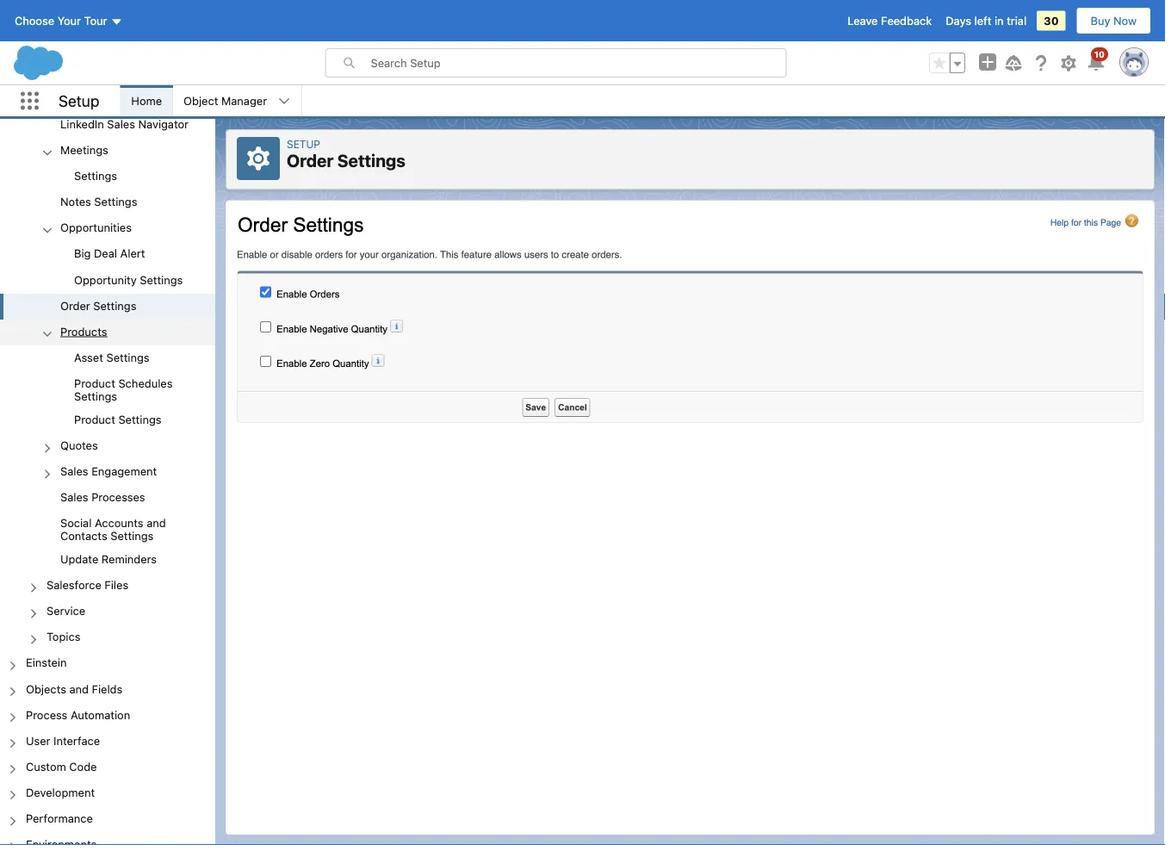 Task type: describe. For each thing, give the bounding box(es) containing it.
salesforce
[[47, 579, 101, 591]]

home link
[[121, 85, 172, 116]]

settings inside 'tree item'
[[93, 299, 137, 312]]

opportunity settings
[[74, 273, 183, 286]]

files
[[105, 579, 129, 591]]

einstein
[[26, 656, 67, 669]]

setup link
[[287, 138, 320, 150]]

settings inside product schedules settings
[[74, 390, 117, 402]]

opportunities
[[60, 221, 132, 234]]

your
[[57, 14, 81, 27]]

object
[[184, 94, 218, 107]]

in
[[995, 14, 1004, 27]]

meetings link
[[60, 143, 108, 159]]

product for product schedules settings
[[74, 377, 115, 390]]

alert
[[120, 247, 145, 260]]

product schedules settings
[[74, 377, 173, 402]]

buy
[[1091, 14, 1111, 27]]

development
[[26, 786, 95, 799]]

notes settings
[[60, 195, 137, 208]]

big deal alert
[[74, 247, 145, 260]]

custom code link
[[26, 760, 97, 776]]

navigator
[[138, 117, 189, 130]]

sales processes link
[[60, 491, 145, 506]]

sales processes
[[60, 491, 145, 503]]

leave feedback
[[848, 14, 932, 27]]

buy now
[[1091, 14, 1137, 27]]

manager
[[221, 94, 267, 107]]

leave
[[848, 14, 878, 27]]

feedback
[[881, 14, 932, 27]]

processes
[[91, 491, 145, 503]]

trial
[[1007, 14, 1027, 27]]

order settings
[[60, 299, 137, 312]]

social accounts and contacts settings link
[[60, 516, 215, 542]]

reminders
[[102, 553, 157, 566]]

update reminders link
[[60, 553, 157, 568]]

salesforce files link
[[47, 579, 129, 594]]

choose
[[15, 14, 54, 27]]

engagement
[[91, 465, 157, 478]]

quotes
[[60, 439, 98, 452]]

update reminders
[[60, 553, 157, 566]]

product for product settings
[[74, 413, 115, 426]]

settings link
[[74, 169, 117, 185]]

linkedin
[[60, 117, 104, 130]]

settings inside social accounts and contacts settings
[[110, 529, 154, 542]]

buy now button
[[1077, 7, 1152, 34]]

10 button
[[1086, 47, 1109, 73]]

user interface link
[[26, 734, 100, 750]]

code
[[69, 760, 97, 773]]

social
[[60, 516, 92, 529]]

salesforce files
[[47, 579, 129, 591]]

and inside social accounts and contacts settings
[[147, 516, 166, 529]]

service link
[[47, 604, 85, 620]]

asset
[[74, 351, 103, 364]]

accounts
[[95, 516, 144, 529]]

choose your tour button
[[14, 7, 124, 34]]

setup for setup
[[59, 92, 99, 110]]

setup for setup order settings
[[287, 138, 320, 150]]

product settings
[[74, 413, 162, 426]]

left
[[975, 14, 992, 27]]

object manager link
[[173, 85, 278, 116]]

asset settings
[[74, 351, 150, 364]]

schedules
[[118, 377, 173, 390]]

user interface
[[26, 734, 100, 747]]

quotes link
[[60, 439, 98, 454]]

linkedin sales navigator link
[[60, 117, 189, 133]]

process
[[26, 708, 68, 721]]

topics
[[47, 630, 80, 643]]

sales for processes
[[60, 491, 88, 503]]

objects and fields link
[[26, 682, 123, 698]]

product schedules settings link
[[74, 377, 215, 402]]

deal
[[94, 247, 117, 260]]



Task type: locate. For each thing, give the bounding box(es) containing it.
automation
[[71, 708, 130, 721]]

custom
[[26, 760, 66, 773]]

objects and fields
[[26, 682, 123, 695]]

1 vertical spatial sales
[[60, 465, 88, 478]]

group
[[0, 0, 215, 651], [0, 0, 215, 573], [930, 53, 966, 73], [0, 242, 215, 294], [0, 346, 215, 434]]

1 vertical spatial product
[[74, 413, 115, 426]]

order settings tree item
[[0, 294, 215, 320]]

0 vertical spatial setup
[[59, 92, 99, 110]]

setup inside setup order settings
[[287, 138, 320, 150]]

sales up social
[[60, 491, 88, 503]]

contacts
[[60, 529, 107, 542]]

product inside product settings link
[[74, 413, 115, 426]]

0 horizontal spatial order
[[60, 299, 90, 312]]

choose your tour
[[15, 14, 107, 27]]

days left in trial
[[946, 14, 1027, 27]]

and right "accounts"
[[147, 516, 166, 529]]

process automation
[[26, 708, 130, 721]]

tour
[[84, 14, 107, 27]]

custom code
[[26, 760, 97, 773]]

leave feedback link
[[848, 14, 932, 27]]

sales for engagement
[[60, 465, 88, 478]]

opportunity
[[74, 273, 137, 286]]

topics link
[[47, 630, 80, 646]]

fields
[[92, 682, 123, 695]]

group containing big deal alert
[[0, 242, 215, 294]]

order up products at the left
[[60, 299, 90, 312]]

asset settings link
[[74, 351, 150, 366]]

1 horizontal spatial and
[[147, 516, 166, 529]]

product settings link
[[74, 413, 162, 428]]

social accounts and contacts settings
[[60, 516, 166, 542]]

products tree item
[[0, 320, 215, 434]]

objects
[[26, 682, 66, 695]]

1 horizontal spatial order
[[287, 150, 334, 171]]

sales
[[107, 117, 135, 130], [60, 465, 88, 478], [60, 491, 88, 503]]

group containing asset settings
[[0, 346, 215, 434]]

settings inside 'link'
[[106, 351, 150, 364]]

notes
[[60, 195, 91, 208]]

product down asset
[[74, 377, 115, 390]]

sales down home link
[[107, 117, 135, 130]]

product up 'quotes'
[[74, 413, 115, 426]]

process automation link
[[26, 708, 130, 724]]

0 horizontal spatial setup
[[59, 92, 99, 110]]

products
[[60, 325, 107, 338]]

order down setup link
[[287, 150, 334, 171]]

order inside setup order settings
[[287, 150, 334, 171]]

0 vertical spatial sales
[[107, 117, 135, 130]]

setup
[[59, 92, 99, 110], [287, 138, 320, 150]]

1 horizontal spatial setup
[[287, 138, 320, 150]]

1 vertical spatial and
[[69, 682, 89, 695]]

settings
[[338, 150, 406, 171], [74, 169, 117, 182], [94, 195, 137, 208], [140, 273, 183, 286], [93, 299, 137, 312], [106, 351, 150, 364], [74, 390, 117, 402], [118, 413, 162, 426], [110, 529, 154, 542]]

order inside 'tree item'
[[60, 299, 90, 312]]

opportunities link
[[60, 221, 132, 237]]

settings inside setup order settings
[[338, 150, 406, 171]]

sales down quotes link
[[60, 465, 88, 478]]

days
[[946, 14, 972, 27]]

opportunity settings link
[[74, 273, 183, 289]]

development link
[[26, 786, 95, 801]]

0 horizontal spatial and
[[69, 682, 89, 695]]

big deal alert link
[[74, 247, 145, 263]]

and
[[147, 516, 166, 529], [69, 682, 89, 695]]

0 vertical spatial product
[[74, 377, 115, 390]]

service
[[47, 604, 85, 617]]

big
[[74, 247, 91, 260]]

0 vertical spatial and
[[147, 516, 166, 529]]

linkedin sales navigator
[[60, 117, 189, 130]]

update
[[60, 553, 98, 566]]

product
[[74, 377, 115, 390], [74, 413, 115, 426]]

home
[[131, 94, 162, 107]]

einstein link
[[26, 656, 67, 672]]

performance link
[[26, 812, 93, 827]]

sales engagement
[[60, 465, 157, 478]]

settings inside meetings tree item
[[74, 169, 117, 182]]

sales engagement link
[[60, 465, 157, 480]]

setup order settings
[[287, 138, 406, 171]]

interface
[[53, 734, 100, 747]]

performance
[[26, 812, 93, 825]]

2 vertical spatial sales
[[60, 491, 88, 503]]

1 vertical spatial setup
[[287, 138, 320, 150]]

10
[[1095, 49, 1105, 59]]

30
[[1044, 14, 1059, 27]]

opportunities tree item
[[0, 216, 215, 294]]

object manager
[[184, 94, 267, 107]]

1 product from the top
[[74, 377, 115, 390]]

order
[[287, 150, 334, 171], [60, 299, 90, 312]]

1 vertical spatial order
[[60, 299, 90, 312]]

Search Setup text field
[[371, 49, 786, 77]]

and up process automation
[[69, 682, 89, 695]]

meetings tree item
[[0, 138, 215, 190]]

now
[[1114, 14, 1137, 27]]

settings inside opportunities tree item
[[140, 273, 183, 286]]

order settings link
[[60, 299, 137, 314]]

products link
[[60, 325, 107, 340]]

product inside product schedules settings
[[74, 377, 115, 390]]

meetings
[[60, 143, 108, 156]]

0 vertical spatial order
[[287, 150, 334, 171]]

notes settings link
[[60, 195, 137, 211]]

user
[[26, 734, 50, 747]]

2 product from the top
[[74, 413, 115, 426]]



Task type: vqa. For each thing, say whether or not it's contained in the screenshot.
setup within the "Setup Order Settings"
yes



